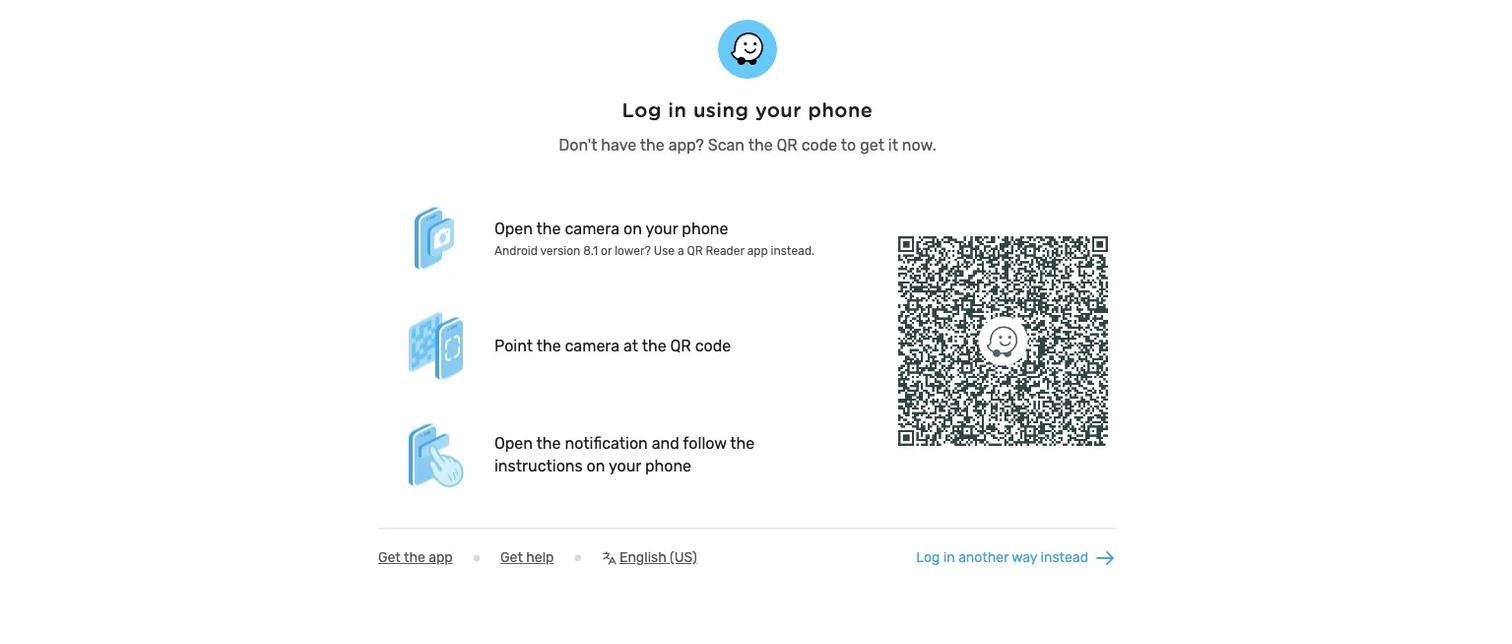 Task type: describe. For each thing, give the bounding box(es) containing it.
get
[[860, 135, 885, 154]]

reader
[[706, 244, 745, 258]]

0 vertical spatial your
[[756, 98, 802, 122]]

instead.
[[771, 244, 815, 258]]

in for using
[[668, 98, 687, 122]]

use
[[654, 244, 675, 258]]

phone inside open the camera on your phone android version 8.1 or lower? use a qr reader app instead.
[[682, 219, 729, 238]]

way
[[1012, 550, 1038, 566]]

point
[[495, 337, 533, 356]]

on inside open the notification and follow the instructions on your phone
[[587, 457, 605, 475]]

qr inside open the camera on your phone android version 8.1 or lower? use a qr reader app instead.
[[687, 244, 703, 258]]

english (us) link
[[602, 550, 697, 566]]

camera for on
[[565, 219, 620, 238]]

your inside open the camera on your phone android version 8.1 or lower? use a qr reader app instead.
[[646, 219, 678, 238]]

the inside open the camera on your phone android version 8.1 or lower? use a qr reader app instead.
[[537, 219, 561, 238]]

point the camera at the qr code
[[495, 337, 731, 356]]

log in using your phone
[[622, 98, 873, 122]]

don't have the app? scan the qr code to get it now.
[[559, 135, 937, 154]]

2 ● from the left
[[574, 550, 582, 566]]

follow
[[683, 434, 727, 453]]

lower?
[[615, 244, 651, 258]]

log in another way instead
[[917, 550, 1089, 566]]

notification
[[565, 434, 648, 453]]

get for get help
[[501, 550, 523, 566]]

version
[[540, 244, 581, 258]]

8.1
[[583, 244, 598, 258]]

arrow right image
[[1094, 546, 1117, 570]]

0 vertical spatial phone
[[808, 98, 873, 122]]

open for open the camera on your phone android version 8.1 or lower? use a qr reader app instead.
[[495, 219, 533, 238]]

get help
[[501, 550, 554, 566]]

in for another
[[944, 550, 955, 566]]

1 vertical spatial app
[[429, 550, 453, 566]]



Task type: locate. For each thing, give the bounding box(es) containing it.
in
[[668, 98, 687, 122], [944, 550, 955, 566]]

camera for at
[[565, 337, 620, 356]]

0 horizontal spatial code
[[695, 337, 731, 356]]

in left another
[[944, 550, 955, 566]]

1 vertical spatial qr
[[687, 244, 703, 258]]

1 vertical spatial open
[[495, 434, 533, 453]]

0 horizontal spatial on
[[587, 457, 605, 475]]

●
[[473, 550, 481, 566], [574, 550, 582, 566]]

qr right a
[[687, 244, 703, 258]]

1 vertical spatial in
[[944, 550, 955, 566]]

0 vertical spatial log
[[622, 98, 662, 122]]

at
[[624, 337, 639, 356]]

the
[[640, 135, 665, 154], [748, 135, 773, 154], [537, 219, 561, 238], [537, 337, 561, 356], [642, 337, 667, 356], [537, 434, 561, 453], [730, 434, 755, 453], [404, 550, 425, 566]]

camera inside open the camera on your phone android version 8.1 or lower? use a qr reader app instead.
[[565, 219, 620, 238]]

on
[[624, 219, 642, 238], [587, 457, 605, 475]]

1 horizontal spatial on
[[624, 219, 642, 238]]

don't
[[559, 135, 597, 154]]

1 vertical spatial code
[[695, 337, 731, 356]]

1 vertical spatial log
[[917, 550, 940, 566]]

0 vertical spatial camera
[[565, 219, 620, 238]]

on inside open the camera on your phone android version 8.1 or lower? use a qr reader app instead.
[[624, 219, 642, 238]]

2 get from the left
[[501, 550, 523, 566]]

code right at
[[695, 337, 731, 356]]

0 vertical spatial code
[[802, 135, 838, 154]]

0 vertical spatial open
[[495, 219, 533, 238]]

2 camera from the top
[[565, 337, 620, 356]]

0 vertical spatial in
[[668, 98, 687, 122]]

log for log in using your phone
[[622, 98, 662, 122]]

app inside open the camera on your phone android version 8.1 or lower? use a qr reader app instead.
[[747, 244, 768, 258]]

another
[[959, 550, 1009, 566]]

get the app
[[378, 550, 453, 566]]

open the notification and follow the instructions on your phone
[[495, 434, 755, 475]]

get the app link
[[378, 550, 453, 566]]

phone up to
[[808, 98, 873, 122]]

● left get help
[[473, 550, 481, 566]]

code left to
[[802, 135, 838, 154]]

it
[[888, 135, 898, 154]]

2 vertical spatial your
[[609, 457, 641, 475]]

english (us)
[[620, 550, 697, 566]]

phone inside open the notification and follow the instructions on your phone
[[645, 457, 692, 475]]

0 vertical spatial qr
[[777, 135, 798, 154]]

1 ● from the left
[[473, 550, 481, 566]]

and
[[652, 434, 680, 453]]

android
[[495, 244, 538, 258]]

2 vertical spatial qr
[[670, 337, 691, 356]]

1 horizontal spatial log
[[917, 550, 940, 566]]

instructions
[[495, 457, 583, 475]]

your inside open the notification and follow the instructions on your phone
[[609, 457, 641, 475]]

have
[[601, 135, 637, 154]]

instead
[[1041, 550, 1089, 566]]

log
[[622, 98, 662, 122], [917, 550, 940, 566]]

open for open the notification and follow the instructions on your phone
[[495, 434, 533, 453]]

camera left at
[[565, 337, 620, 356]]

1 vertical spatial camera
[[565, 337, 620, 356]]

on down notification
[[587, 457, 605, 475]]

1 horizontal spatial get
[[501, 550, 523, 566]]

your
[[756, 98, 802, 122], [646, 219, 678, 238], [609, 457, 641, 475]]

0 horizontal spatial your
[[609, 457, 641, 475]]

app?
[[669, 135, 704, 154]]

now.
[[902, 135, 937, 154]]

using
[[694, 98, 749, 122]]

1 horizontal spatial app
[[747, 244, 768, 258]]

qr down log in using your phone
[[777, 135, 798, 154]]

help
[[526, 550, 554, 566]]

1 horizontal spatial ●
[[574, 550, 582, 566]]

english
[[620, 550, 667, 566]]

0 horizontal spatial ●
[[473, 550, 481, 566]]

1 open from the top
[[495, 219, 533, 238]]

2 horizontal spatial your
[[756, 98, 802, 122]]

1 vertical spatial your
[[646, 219, 678, 238]]

qr
[[777, 135, 798, 154], [687, 244, 703, 258], [670, 337, 691, 356]]

log in another way instead link
[[917, 546, 1117, 570]]

your down notification
[[609, 457, 641, 475]]

camera
[[565, 219, 620, 238], [565, 337, 620, 356]]

open inside open the notification and follow the instructions on your phone
[[495, 434, 533, 453]]

app left get help
[[429, 550, 453, 566]]

on up 'lower?'
[[624, 219, 642, 238]]

0 vertical spatial app
[[747, 244, 768, 258]]

1 camera from the top
[[565, 219, 620, 238]]

0 horizontal spatial log
[[622, 98, 662, 122]]

to
[[841, 135, 856, 154]]

1 vertical spatial on
[[587, 457, 605, 475]]

in up app?
[[668, 98, 687, 122]]

get
[[378, 550, 401, 566], [501, 550, 523, 566]]

camera up 8.1
[[565, 219, 620, 238]]

app right 'reader'
[[747, 244, 768, 258]]

1 get from the left
[[378, 550, 401, 566]]

open up android
[[495, 219, 533, 238]]

1 horizontal spatial your
[[646, 219, 678, 238]]

phone
[[808, 98, 873, 122], [682, 219, 729, 238], [645, 457, 692, 475]]

your up use
[[646, 219, 678, 238]]

1 horizontal spatial code
[[802, 135, 838, 154]]

translate image
[[602, 550, 618, 566]]

a
[[678, 244, 684, 258]]

● left translate image
[[574, 550, 582, 566]]

your up don't have the app? scan the qr code to get it now.
[[756, 98, 802, 122]]

0 vertical spatial on
[[624, 219, 642, 238]]

0 horizontal spatial app
[[429, 550, 453, 566]]

open inside open the camera on your phone android version 8.1 or lower? use a qr reader app instead.
[[495, 219, 533, 238]]

or
[[601, 244, 612, 258]]

open the camera on your phone android version 8.1 or lower? use a qr reader app instead.
[[495, 219, 815, 258]]

(us)
[[670, 550, 697, 566]]

phone up 'reader'
[[682, 219, 729, 238]]

code
[[802, 135, 838, 154], [695, 337, 731, 356]]

0 horizontal spatial get
[[378, 550, 401, 566]]

1 vertical spatial phone
[[682, 219, 729, 238]]

app
[[747, 244, 768, 258], [429, 550, 453, 566]]

log up have
[[622, 98, 662, 122]]

2 open from the top
[[495, 434, 533, 453]]

get for get the app
[[378, 550, 401, 566]]

0 horizontal spatial in
[[668, 98, 687, 122]]

log for log in another way instead
[[917, 550, 940, 566]]

phone down and
[[645, 457, 692, 475]]

scan
[[708, 135, 745, 154]]

open up instructions
[[495, 434, 533, 453]]

qr right at
[[670, 337, 691, 356]]

open
[[495, 219, 533, 238], [495, 434, 533, 453]]

log left another
[[917, 550, 940, 566]]

2 vertical spatial phone
[[645, 457, 692, 475]]

get help link
[[501, 550, 554, 566]]

1 horizontal spatial in
[[944, 550, 955, 566]]



Task type: vqa. For each thing, say whether or not it's contained in the screenshot.
suggestions
no



